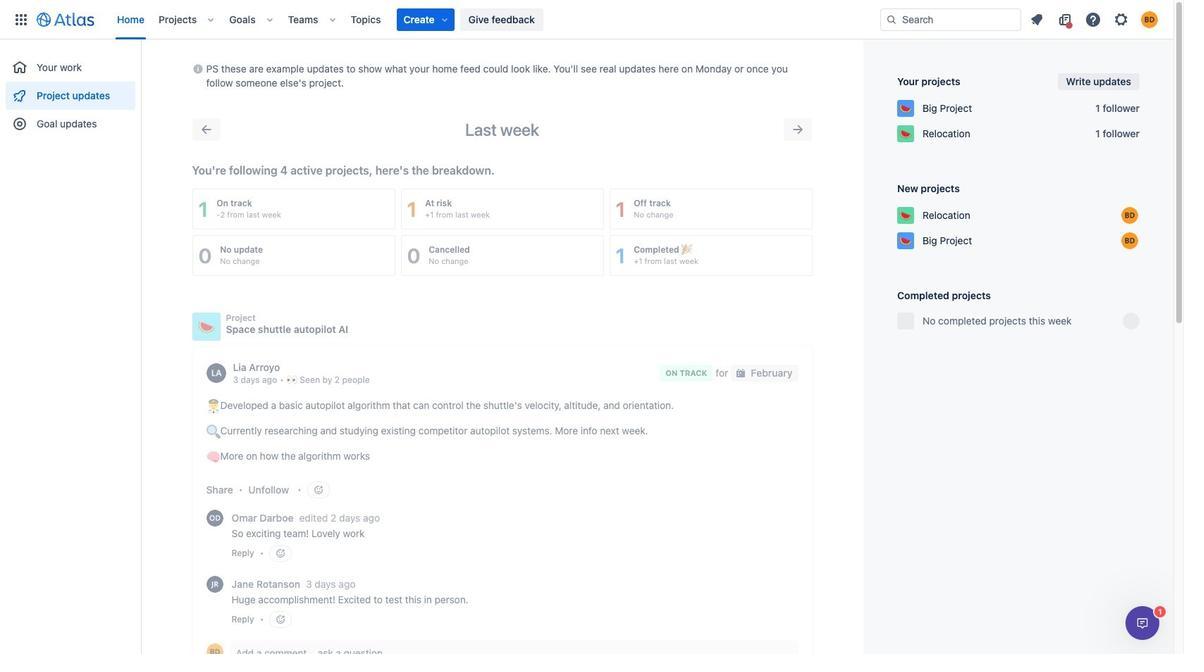 Task type: describe. For each thing, give the bounding box(es) containing it.
top element
[[8, 0, 880, 39]]

settings image
[[1113, 11, 1130, 28]]

Search field
[[880, 8, 1021, 31]]

next week image
[[790, 121, 807, 138]]

help image
[[1085, 11, 1102, 28]]



Task type: vqa. For each thing, say whether or not it's contained in the screenshot.
Account image
yes



Task type: locate. For each thing, give the bounding box(es) containing it.
:brain: image
[[206, 451, 220, 465]]

search image
[[886, 14, 897, 25]]

notifications image
[[1028, 11, 1045, 28]]

group
[[6, 39, 135, 142]]

previous week image
[[198, 121, 215, 138]]

:pilot: image
[[206, 400, 220, 414]]

example updates info image
[[192, 61, 203, 78]]

None search field
[[880, 8, 1021, 31]]

account image
[[1141, 11, 1158, 28]]

banner
[[0, 0, 1174, 39]]

switch to... image
[[13, 11, 30, 28]]

:mag: image
[[206, 425, 220, 439]]



